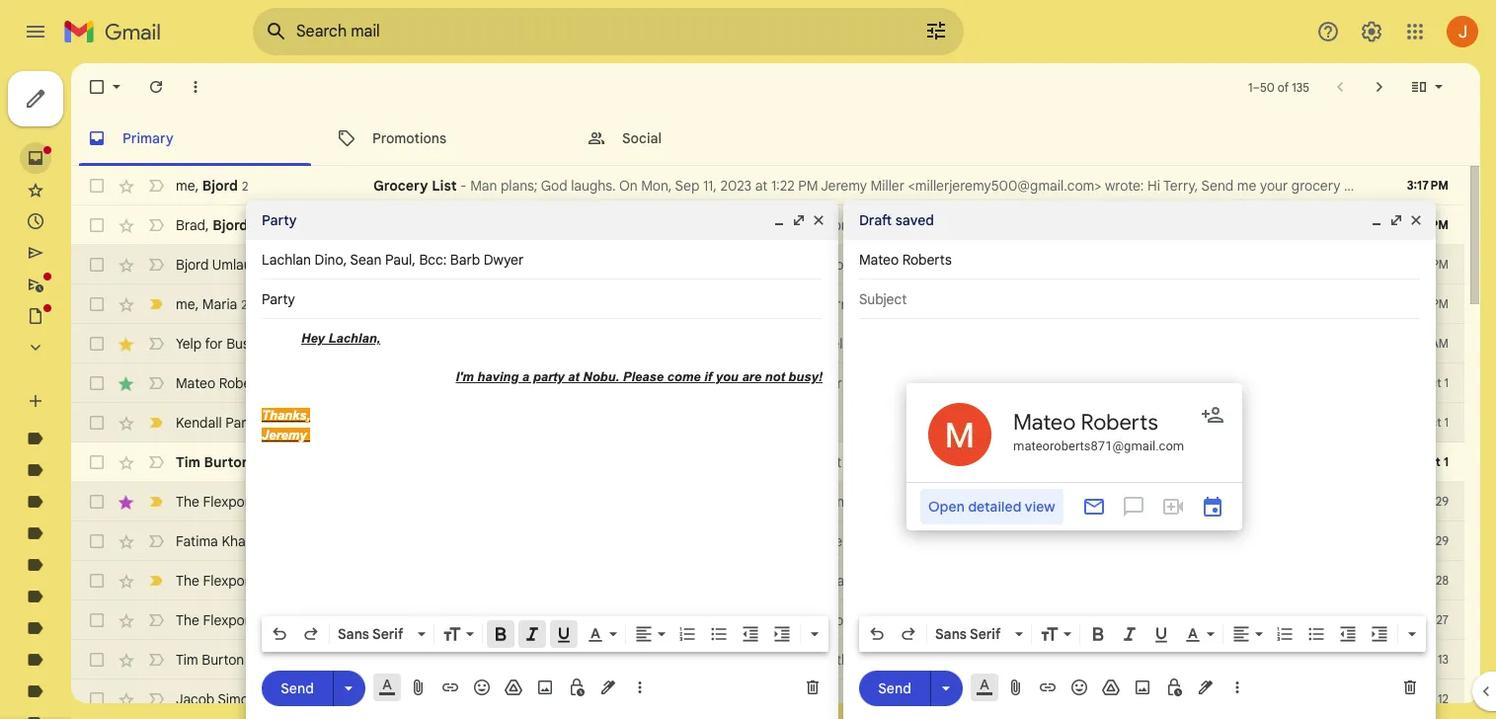 Task type: locate. For each thing, give the bounding box(es) containing it.
sans serif option up concert? - hey jeremy, are you going to the depeche mode concert at red rocks on friday? if not, i have an extra ticket. tim
[[932, 624, 1012, 644]]

discard draft ‪(⌘⇧d)‬ image
[[1401, 678, 1421, 698]]

29 up 28
[[1436, 534, 1449, 548]]

sep 13
[[1415, 652, 1449, 667]]

1 vertical spatial not
[[765, 370, 785, 384]]

i left the can
[[572, 374, 576, 392]]

insert photo image inside dialog
[[535, 678, 555, 698]]

discard draft ‪(⌘⇧d)‬ image
[[803, 678, 823, 698]]

10 row from the top
[[71, 522, 1497, 561]]

jeremy up horror.
[[821, 177, 867, 195]]

oct down the 11:10 am
[[1422, 375, 1442, 390]]

1 redo ‪(⌘y)‬ image from the left
[[301, 624, 321, 644]]

the flexport team down "khan"
[[176, 572, 292, 590]]

at right party
[[568, 370, 580, 384]]

man
[[470, 177, 497, 195]]

for inside hey, you recently signed up for your flexport seller portal account, and i just wanted to clarify what you were looking for. is there a particular service you link
[[719, 533, 737, 550]]

1 horizontal spatial now
[[1297, 335, 1323, 353]]

manage down shipment
[[712, 335, 762, 353]]

1 no from the left
[[642, 216, 658, 234]]

oct up adventures
[[1422, 415, 1442, 430]]

send
[[1202, 177, 1234, 195], [281, 679, 314, 697], [879, 679, 912, 697]]

sep 28
[[1413, 573, 1449, 588]]

1 insert photo image from the left
[[535, 678, 555, 698]]

been
[[564, 691, 596, 708]]

sans serif for sans serif option inside the dialog
[[338, 625, 403, 643]]

row containing jacob simon
[[71, 680, 1465, 719]]

0 vertical spatial an
[[1287, 256, 1302, 274]]

to
[[727, 256, 740, 274], [1074, 533, 1087, 550], [530, 612, 543, 629], [820, 651, 833, 669], [599, 691, 612, 708]]

0 vertical spatial will
[[1413, 256, 1433, 274]]

minimize image
[[1369, 212, 1385, 228]]

inventory up hey, you recently signed up for your flexport seller portal account, and i just wanted to clarify what you were looking for. is there a particular service you link
[[913, 493, 971, 511]]

ne
[[1482, 572, 1497, 590]]

2 indent more ‪(⌘])‬ image from the left
[[1370, 624, 1390, 644]]

1 tim burton from the top
[[176, 453, 250, 471]]

brad left klo on the top of the page
[[1183, 216, 1212, 234]]

the for 12th row
[[176, 612, 200, 629]]

1 for mateo roberts
[[1445, 375, 1449, 390]]

1 vertical spatial oct
[[1422, 415, 1442, 430]]

and right the out
[[1098, 572, 1122, 590]]

formatting options toolbar inside draft saved dialog
[[860, 617, 1427, 652]]

2 insert files using drive image from the left
[[1102, 678, 1121, 698]]

yelp down me , maria 2
[[176, 335, 202, 353]]

2 horizontal spatial send
[[1202, 177, 1234, 195]]

2 vertical spatial 2
[[241, 297, 248, 312]]

now right it's
[[469, 612, 496, 629]]

1 vertical spatial oct 1
[[1422, 415, 1449, 430]]

1 down the 11:10 am
[[1445, 375, 1449, 390]]

0 horizontal spatial insert files using drive image
[[504, 678, 524, 698]]

search mail image
[[259, 14, 294, 49]]

on
[[1123, 335, 1139, 353], [1098, 651, 1114, 669]]

is left due
[[1010, 453, 1020, 471]]

11:10 am
[[1406, 336, 1449, 351]]

send button left more send options image
[[262, 670, 333, 706]]

2 bulleted list ‪(⌘⇧8)‬ image from the left
[[1307, 624, 1327, 644]]

more send options image
[[937, 678, 956, 698]]

2 team from the top
[[258, 572, 292, 590]]

numbered list ‪(⌘⇧7)‬ image
[[1276, 624, 1295, 644]]

indent less ‪(⌘[)‬ image
[[741, 624, 761, 644], [1339, 624, 1358, 644]]

an
[[1287, 256, 1302, 274], [1247, 651, 1262, 669]]

insert files using drive image right insert emoji ‪(⌘⇧2)‬ icon
[[1102, 678, 1121, 698]]

0 horizontal spatial if
[[705, 370, 712, 384]]

1 vertical spatial an
[[1247, 651, 1262, 669]]

close image
[[811, 212, 827, 228], [1409, 212, 1425, 228]]

redo ‪(⌘y)‬ image for more send options icon
[[899, 624, 919, 644]]

1 for kendall parks
[[1445, 415, 1449, 430]]

1 horizontal spatial free
[[797, 335, 823, 353]]

send button for more send options image
[[262, 670, 333, 706]]

please
[[623, 370, 664, 384]]

me for maria
[[176, 295, 195, 313]]

sans inside dialog
[[338, 625, 369, 643]]

miller up draft saved
[[871, 177, 905, 195]]

2 sep 29 from the top
[[1412, 534, 1449, 548]]

1 vertical spatial 29
[[1436, 534, 1449, 548]]

have
[[1412, 572, 1441, 590], [1213, 651, 1243, 669]]

going
[[782, 651, 817, 669]]

oct 1 up adventures
[[1422, 415, 1449, 430]]

serif inside draft saved dialog
[[970, 625, 1001, 643]]

sans serif for sans serif option within draft saved dialog
[[936, 625, 1001, 643]]

a inside text box
[[523, 370, 530, 384]]

oct 1 for hello jeremy, just a reminder that your progress report for the manhattan project is due tomorrow. sincerely, tim -- timothy burton graveyard adventures 379 n
[[1420, 454, 1449, 469]]

1 vertical spatial mon,
[[1159, 295, 1190, 313]]

darkness - hi jeremy, i can almost feel it. taking over me. the darkness. sincerely, mateo
[[433, 374, 989, 392]]

pop out image
[[791, 212, 807, 228], [1389, 212, 1405, 228]]

close image down "3:17 pm"
[[1409, 212, 1425, 228]]

serif for sans serif option within draft saved dialog
[[970, 625, 1001, 643]]

toggle split pane mode image
[[1410, 77, 1430, 97]]

food for thought - whoever fights monsters should see to it that in the process he does not become a monster. and if you gaze long enough into an abyss, the abyss will gaze back
[[373, 256, 1497, 274]]

the right off
[[1076, 493, 1097, 511]]

0 horizontal spatial indent more ‪(⌘])‬ image
[[773, 624, 792, 644]]

insert emoji ‪(⌘⇧2)‬ image
[[1070, 678, 1090, 698]]

just
[[582, 453, 609, 471]]

redo ‪(⌘y)‬ image up depeche
[[899, 624, 919, 644]]

h3lp
[[377, 613, 401, 627]]

2 pop out image from the left
[[1389, 212, 1405, 228]]

guys
[[1467, 216, 1496, 234]]

team for before you know it, your inventory will be flying off the shelves with our delivery times! flexport_reverse_logo@2x hi t
[[258, 493, 292, 511]]

0 horizontal spatial have
[[1213, 651, 1243, 669]]

None checkbox
[[87, 77, 107, 97], [87, 176, 107, 196], [87, 215, 107, 235], [87, 294, 107, 314], [87, 334, 107, 354], [87, 453, 107, 472], [87, 492, 107, 512], [87, 532, 107, 551], [87, 571, 107, 591], [87, 611, 107, 630], [87, 690, 107, 709], [87, 77, 107, 97], [87, 176, 107, 196], [87, 215, 107, 235], [87, 294, 107, 314], [87, 334, 107, 354], [87, 453, 107, 472], [87, 492, 107, 512], [87, 532, 107, 551], [87, 571, 107, 591], [87, 611, 107, 630], [87, 690, 107, 709]]

send button inside draft saved dialog
[[860, 670, 931, 706]]

burton down kendall parks
[[204, 453, 250, 471]]

bjord up 'brad , bjord 2'
[[202, 176, 238, 194]]

subject field up yelp.
[[860, 289, 1421, 309]]

1 toggle confidential mode image from the left
[[567, 678, 587, 698]]

more options image
[[634, 678, 646, 698], [1232, 678, 1244, 698]]

1 vertical spatial sincerely,
[[885, 374, 946, 392]]

send inside dialog
[[281, 679, 314, 697]]

more
[[1171, 572, 1203, 590]]

best,
[[758, 414, 789, 432]]

0 horizontal spatial roberts
[[219, 374, 269, 392]]

are inside row
[[1049, 335, 1069, 353]]

sans serif inside draft saved dialog
[[936, 625, 1001, 643]]

1 underline ‪(⌘u)‬ image from the left
[[554, 625, 574, 645]]

row containing mateo roberts
[[71, 364, 1465, 403]]

toggle confidential mode image inside dialog
[[567, 678, 587, 698]]

2 for me , maria 2
[[241, 297, 248, 312]]

1 vertical spatial pm
[[1159, 216, 1179, 234]]

toggle confidential mode image inside draft saved dialog
[[1165, 678, 1185, 698]]

29 for before you know it, your inventory will be flying off the shelves with our delivery times! flexport_reverse_logo@2x hi t
[[1436, 494, 1449, 509]]

tim burton for 8th row from the top of the page
[[176, 453, 250, 471]]

14 row from the top
[[71, 680, 1465, 719]]

2 vertical spatial 2023
[[1239, 295, 1270, 313]]

hi
[[1148, 177, 1161, 195], [505, 374, 518, 392], [1477, 493, 1490, 511]]

0 horizontal spatial on
[[1098, 651, 1114, 669]]

for inside hey jeremy, the shipment of ice has arrived, thanks for the heads up! sincerely, maria on mon, sep 11, 2023 at 10:41 am jeremy miller <millerjere link
[[925, 295, 943, 313]]

more formatting options image up sep 13
[[1403, 624, 1423, 644]]

me , bjord 2
[[176, 176, 248, 194]]

jeremy, for i
[[520, 374, 569, 392]]

bjord umlaut
[[176, 256, 257, 274]]

insert photo image down friday?
[[1133, 678, 1153, 698]]

subject field inside dialog
[[262, 289, 823, 309]]

more image
[[186, 77, 206, 97]]

0 horizontal spatial and
[[964, 533, 988, 550]]

2 row from the top
[[71, 206, 1497, 245]]

that right the reminder
[[683, 453, 709, 471]]

insert files using drive image
[[504, 678, 524, 698], [1102, 678, 1121, 698]]

are
[[730, 651, 752, 669]]

signed
[[654, 533, 696, 550]]

insert emoji ‪(⌘⇧2)‬ image
[[472, 678, 492, 698]]

bjord for brad
[[213, 216, 248, 234]]

jeremy, for are
[[679, 651, 727, 669]]

row up "before"
[[71, 443, 1497, 482]]

0 vertical spatial help
[[925, 572, 953, 590]]

underline ‪(⌘u)‬ image for italic ‪(⌘i)‬ image
[[554, 625, 574, 645]]

send button for more send options icon
[[860, 670, 931, 706]]

1 sans from the left
[[338, 625, 369, 643]]

food
[[373, 256, 405, 274]]

undo ‪(⌘z)‬ image
[[270, 624, 289, 644], [867, 624, 887, 644]]

3 row from the top
[[71, 245, 1497, 285]]

with
[[1231, 335, 1258, 353], [1151, 493, 1178, 511]]

bold ‪(⌘b)‬ image
[[491, 624, 511, 644], [1089, 624, 1109, 644]]

toggle confidential mode image for insert signature image
[[1165, 678, 1185, 698]]

busy!
[[789, 370, 823, 384]]

not,
[[1179, 651, 1203, 669]]

graveyard
[[1322, 453, 1386, 471]]

0 horizontal spatial there
[[591, 216, 625, 234]]

2 kendall from the left
[[793, 414, 839, 432]]

2 inside me , maria 2
[[241, 297, 248, 312]]

1 horizontal spatial insert files using drive image
[[1102, 678, 1121, 698]]

row
[[71, 166, 1465, 206], [71, 206, 1497, 245], [71, 245, 1497, 285], [71, 285, 1497, 324], [71, 324, 1497, 364], [71, 364, 1465, 403], [71, 403, 1465, 443], [71, 443, 1497, 482], [71, 482, 1497, 522], [71, 522, 1497, 561], [71, 561, 1497, 601], [71, 601, 1465, 640], [71, 640, 1465, 680], [71, 680, 1465, 719]]

mateo roberts
[[860, 251, 952, 269], [176, 374, 269, 392]]

sans serif option inside draft saved dialog
[[932, 624, 1012, 644]]

0 horizontal spatial mateo roberts
[[176, 374, 269, 392]]

2 underline ‪(⌘u)‬ image from the left
[[1152, 625, 1172, 645]]

row up ⚡ image
[[71, 561, 1497, 601]]

older image
[[1370, 77, 1390, 97]]

1 manage from the left
[[373, 335, 424, 353]]

mateo
[[860, 251, 899, 269], [176, 374, 215, 392], [949, 374, 989, 392]]

2 vertical spatial sincerely,
[[1118, 453, 1178, 471]]

insert files using drive image right insert emoji ‪(⌘⇧2)‬ image
[[504, 678, 524, 698]]

sans for sans serif option within draft saved dialog
[[936, 625, 967, 643]]

0 horizontal spatial formatting options toolbar
[[262, 617, 829, 652]]

1 horizontal spatial kendall
[[793, 414, 839, 432]]

1 vertical spatial 2
[[252, 218, 259, 233]]

2 horizontal spatial free
[[1432, 335, 1458, 353]]

1 horizontal spatial will
[[975, 493, 995, 511]]

at left 10:41
[[1273, 295, 1286, 313]]

insert photo image
[[535, 678, 555, 698], [1133, 678, 1153, 698]]

sincerely, up before you know it, your inventory will be flying off the shelves with our delivery times! flexport_reverse_logo@2x hi t
[[1118, 453, 1178, 471]]

1 horizontal spatial indent less ‪(⌘[)‬ image
[[1339, 624, 1358, 644]]

0 horizontal spatial now
[[469, 612, 496, 629]]

shoppers.
[[1207, 572, 1269, 590]]

29
[[1436, 494, 1449, 509], [1436, 534, 1449, 548]]

2 no from the left
[[788, 216, 804, 234]]

jeremy, for have
[[450, 691, 499, 708]]

2 inside the 'me , bjord 2'
[[242, 178, 248, 193]]

the flexport team for these
[[176, 572, 292, 590]]

underline ‪(⌘u)‬ image
[[554, 625, 574, 645], [1152, 625, 1172, 645]]

redo ‪(⌘y)‬ image
[[301, 624, 321, 644], [899, 624, 919, 644]]

kendall parks
[[176, 414, 260, 432]]

dialog containing sans serif
[[246, 201, 839, 719]]

6 row from the top
[[71, 364, 1465, 403]]

1 vertical spatial i
[[991, 533, 995, 550]]

1 undo ‪(⌘z)‬ image from the left
[[270, 624, 289, 644]]

2 bold ‪(⌘b)‬ image from the left
[[1089, 624, 1109, 644]]

row up ice
[[71, 245, 1497, 285]]

i'm having a party at nobu. please come if you are not busy!
[[456, 370, 823, 384]]

mateo down your
[[949, 374, 989, 392]]

1 vertical spatial should
[[536, 414, 578, 432]]

you right service
[[1475, 533, 1497, 550]]

tab list
[[71, 111, 1481, 166]]

indent more ‪(⌘])‬ image
[[773, 624, 792, 644], [1370, 624, 1390, 644]]

great
[[1445, 572, 1478, 590]]

1 the flexport team from the top
[[176, 493, 292, 511]]

sep
[[675, 177, 700, 195], [1029, 216, 1054, 234], [1193, 295, 1218, 313], [1412, 494, 1433, 509], [1412, 534, 1433, 548], [1413, 573, 1434, 588], [1413, 613, 1434, 627], [1415, 652, 1436, 667], [1415, 692, 1436, 706]]

insert photo image down cellebrate
[[535, 678, 555, 698]]

it's
[[448, 612, 466, 629]]

arrived,
[[828, 295, 876, 313]]

2 sans from the left
[[936, 625, 967, 643]]

your down listen.
[[712, 453, 740, 471]]

he
[[877, 256, 892, 274]]

3 the flexport team from the top
[[176, 612, 292, 629]]

not right over
[[765, 370, 785, 384]]

insert signature image
[[599, 678, 618, 698]]

row up progress
[[71, 403, 1465, 443]]

mateo down arthur
[[860, 251, 899, 269]]

mon,
[[641, 177, 672, 195], [1159, 295, 1190, 313]]

sans serif
[[338, 625, 403, 643], [936, 625, 1001, 643]]

1 bold ‪(⌘b)‬ image from the left
[[491, 624, 511, 644]]

redo ‪(⌘y)‬ image inside draft saved dialog
[[899, 624, 919, 644]]

the
[[675, 295, 699, 313], [794, 374, 818, 392], [176, 493, 200, 511], [176, 572, 200, 590], [176, 612, 200, 629]]

you
[[510, 414, 532, 432], [573, 533, 596, 550]]

2 formatting options toolbar from the left
[[860, 617, 1427, 652]]

1 horizontal spatial formatting options toolbar
[[860, 617, 1427, 652]]

delivery
[[1206, 493, 1255, 511]]

0 horizontal spatial miller
[[871, 177, 905, 195]]

more options image for insert signature icon
[[634, 678, 646, 698]]

send inside row
[[1202, 177, 1234, 195]]

2023 right 12,
[[1077, 216, 1108, 234]]

1 indent less ‪(⌘[)‬ image from the left
[[741, 624, 761, 644]]

5 row from the top
[[71, 324, 1497, 364]]

row down "in"
[[71, 285, 1497, 324]]

send button
[[262, 670, 333, 706], [860, 670, 931, 706]]

help left it's
[[414, 613, 438, 627]]

indent less ‪(⌘[)‬ image up ticket.
[[1339, 624, 1358, 644]]

sans serif option
[[334, 624, 414, 644], [932, 624, 1012, 644]]

<millerjere
[[1434, 295, 1497, 313]]

Message Body text field
[[860, 329, 1421, 611]]

1 horizontal spatial pm
[[1159, 216, 1179, 234]]

main content
[[71, 63, 1497, 719]]

these special badges will help your listings stand out and attract more shoppers. a dear merchant , we have great ne
[[762, 572, 1497, 590]]

formatting options toolbar
[[262, 617, 829, 652], [860, 617, 1427, 652]]

the flexport team
[[176, 493, 292, 511], [176, 572, 292, 590], [176, 612, 292, 629]]

you right are at bottom
[[756, 651, 778, 669]]

undo ‪(⌘z)‬ image for redo ‪(⌘y)‬ 'icon' in draft saved dialog
[[867, 624, 887, 644]]

None checkbox
[[87, 255, 107, 275], [87, 373, 107, 393], [87, 413, 107, 433], [87, 650, 107, 670], [87, 255, 107, 275], [87, 373, 107, 393], [87, 413, 107, 433], [87, 650, 107, 670]]

2 vertical spatial hi
[[1477, 493, 1490, 511]]

2 manage from the left
[[712, 335, 762, 353]]

list
[[432, 177, 457, 195]]

hey jeremy, the shipment of ice has arrived, thanks for the heads up! sincerely, maria on mon, sep 11, 2023 at 10:41 am jeremy miller <millerjere
[[597, 295, 1497, 313]]

more formatting options image
[[805, 624, 825, 644], [1403, 624, 1423, 644]]

jeremy inside hey jeremy, the shipment of ice has arrived, thanks for the heads up! sincerely, maria on mon, sep 11, 2023 at 10:41 am jeremy miller <millerjere link
[[1347, 295, 1393, 313]]

business up party
[[517, 335, 572, 353]]

insert files using drive image for insert photo within the dialog
[[504, 678, 524, 698]]

for right food
[[408, 256, 426, 274]]

,
[[195, 176, 199, 194], [206, 216, 209, 234], [195, 295, 199, 313], [1382, 572, 1385, 590]]

1 horizontal spatial mon,
[[1159, 295, 1190, 313]]

11, down enough on the top right
[[1221, 295, 1235, 313]]

come
[[667, 370, 701, 384]]

indent less ‪(⌘[)‬ image for indent more ‪(⌘])‬ icon related to formatting options toolbar corresponding to insert signature icon more formatting options image
[[741, 624, 761, 644]]

2 indent less ‪(⌘[)‬ image from the left
[[1339, 624, 1358, 644]]

1 more formatting options image from the left
[[805, 624, 825, 644]]

0 horizontal spatial with
[[1151, 493, 1178, 511]]

flexport for 12th row
[[203, 612, 255, 629]]

serif up concert
[[970, 625, 1001, 643]]

2 horizontal spatial on
[[1137, 295, 1156, 313]]

serif inside dialog
[[373, 625, 403, 643]]

12 row from the top
[[71, 601, 1465, 640]]

dialog
[[246, 201, 839, 719]]

0 vertical spatial inventory
[[913, 493, 971, 511]]

imagination
[[661, 216, 734, 234]]

send for dialog containing sans serif
[[281, 679, 314, 697]]

2 horizontal spatial will
[[1413, 256, 1433, 274]]

see
[[701, 256, 724, 274]]

mateo roberts inside draft saved dialog
[[860, 251, 952, 269]]

main content containing primary
[[71, 63, 1497, 719]]

bulleted list ‪(⌘⇧8)‬ image for numbered list ‪(⌘⇧7)‬ icon
[[709, 624, 729, 644]]

insert files using drive image for insert photo in draft saved dialog
[[1102, 678, 1121, 698]]

1 vertical spatial the flexport team
[[176, 572, 292, 590]]

if inside row
[[1106, 256, 1115, 274]]

sans serif up celebrate
[[338, 625, 403, 643]]

1 29 from the top
[[1436, 494, 1449, 509]]

you right all,
[[510, 414, 532, 432]]

1 bulleted list ‪(⌘⇧8)‬ image from the left
[[709, 624, 729, 644]]

promotions tab
[[321, 111, 570, 166]]

2 vertical spatial on
[[1137, 295, 1156, 313]]

1 horizontal spatial undo ‪(⌘z)‬ image
[[867, 624, 887, 644]]

1 sep 29 from the top
[[1412, 494, 1449, 509]]

on up yelp.
[[1137, 295, 1156, 313]]

sans serif option inside dialog
[[334, 624, 414, 644]]

1 formatting options toolbar from the left
[[262, 617, 829, 652]]

sans serif inside dialog
[[338, 625, 403, 643]]

0 horizontal spatial yelp
[[176, 335, 202, 353]]

miller
[[871, 177, 905, 195], [1397, 295, 1431, 313]]

attach files image
[[1007, 678, 1027, 698]]

more formatting options image up going
[[805, 624, 825, 644]]

insert signature image
[[1196, 678, 1216, 698]]

sep down adventures
[[1412, 494, 1433, 509]]

sep 29 down adventures
[[1412, 494, 1449, 509]]

0 vertical spatial on
[[1123, 335, 1139, 353]]

1 insert files using drive image from the left
[[504, 678, 524, 698]]

support image
[[1317, 20, 1341, 43]]

tim burton down kendall parks
[[176, 453, 250, 471]]

2 undo ‪(⌘z)‬ image from the left
[[867, 624, 887, 644]]

times!
[[1259, 493, 1297, 511]]

gaze left long
[[1144, 256, 1175, 274]]

the for ninth row from the top of the page
[[176, 493, 200, 511]]

arthur
[[852, 216, 893, 234]]

bulleted list ‪(⌘⇧8)‬ image inside dialog
[[709, 624, 729, 644]]

progress
[[744, 453, 799, 471]]

draft saved
[[860, 211, 935, 229]]

jeremy, left "just"
[[530, 453, 579, 471]]

8 row from the top
[[71, 443, 1497, 482]]

0 horizontal spatial bulleted list ‪(⌘⇧8)‬ image
[[709, 624, 729, 644]]

bulleted list ‪(⌘⇧8)‬ image
[[709, 624, 729, 644], [1307, 624, 1327, 644]]

gaze
[[1144, 256, 1175, 274], [1436, 256, 1467, 274]]

1 horizontal spatial sans serif
[[936, 625, 1001, 643]]

me , maria 2
[[176, 295, 248, 313]]

oct 1 for hey all, you should all give kryptogram a listen. best, kendall
[[1422, 415, 1449, 430]]

is
[[628, 216, 638, 234], [775, 216, 785, 234], [1010, 453, 1020, 471]]

flexport
[[203, 493, 255, 511], [772, 533, 824, 550], [203, 572, 255, 590], [203, 612, 255, 629]]

1 indent more ‪(⌘])‬ image from the left
[[773, 624, 792, 644]]

sans inside draft saved dialog
[[936, 625, 967, 643]]

red
[[1029, 651, 1053, 669]]

1 vertical spatial bjord
[[213, 216, 248, 234]]

hey, you recently signed up for your flexport seller portal account, and i just wanted to clarify what you were looking for. is there a particular service you link
[[373, 532, 1497, 551]]

1 horizontal spatial are
[[1049, 335, 1069, 353]]

1 horizontal spatial wrote:
[[1397, 216, 1436, 234]]

0 horizontal spatial sans serif
[[338, 625, 403, 643]]

1 horizontal spatial sans serif option
[[932, 624, 1012, 644]]

your up darkness
[[427, 335, 455, 353]]

2 toggle confidential mode image from the left
[[1165, 678, 1185, 698]]

navigation
[[0, 63, 237, 719]]

2 29 from the top
[[1436, 534, 1449, 548]]

2 redo ‪(⌘y)‬ image from the left
[[899, 624, 919, 644]]

underline ‪(⌘u)‬ image up if
[[1152, 625, 1172, 645]]

jeremy,
[[624, 295, 672, 313], [520, 374, 569, 392], [530, 453, 579, 471], [679, 651, 727, 669], [450, 691, 499, 708]]

serif up celebrate
[[373, 625, 403, 643]]

row up best, at right
[[71, 364, 1465, 403]]

2 free from the left
[[797, 335, 823, 353]]

no left horror.
[[788, 216, 804, 234]]

0 vertical spatial jeremy
[[821, 177, 867, 195]]

2 vertical spatial team
[[258, 612, 292, 629]]

indent more ‪(⌘])‬ image left sep 27
[[1370, 624, 1390, 644]]

our
[[1181, 493, 1202, 511]]

1 vertical spatial and
[[1098, 572, 1122, 590]]

1 vertical spatial team
[[258, 572, 292, 590]]

0 horizontal spatial help
[[414, 613, 438, 627]]

1 kendall from the left
[[176, 414, 222, 432]]

help
[[925, 572, 953, 590], [414, 613, 438, 627]]

0 horizontal spatial serif
[[373, 625, 403, 643]]

Subject field
[[262, 289, 823, 309], [860, 289, 1421, 309]]

2 sans serif from the left
[[936, 625, 1001, 643]]

2 more options image from the left
[[1232, 678, 1244, 698]]

1 horizontal spatial yelp
[[487, 335, 513, 353]]

more send options image
[[339, 678, 359, 698]]

1 vertical spatial sep 29
[[1412, 534, 1449, 548]]

4 row from the top
[[71, 285, 1497, 324]]

1 horizontal spatial that
[[755, 256, 781, 274]]

2 sans serif option from the left
[[932, 624, 1012, 644]]

1 send button from the left
[[262, 670, 333, 706]]

send inside draft saved dialog
[[879, 679, 912, 697]]

2 more formatting options image from the left
[[1403, 624, 1423, 644]]

2 subject field from the left
[[860, 289, 1421, 309]]

None search field
[[253, 8, 964, 55]]

sans up 'mode'
[[936, 625, 967, 643]]

khan
[[222, 532, 254, 550]]

italic ‪(⌘i)‬ image
[[1120, 624, 1140, 644]]

-
[[461, 177, 467, 195], [485, 256, 492, 274], [495, 374, 501, 392], [1207, 453, 1213, 471], [1213, 453, 1219, 471], [674, 612, 680, 629], [788, 612, 802, 629], [642, 651, 648, 669], [414, 691, 420, 708]]

maria down 'bjord umlaut' at the left top
[[202, 295, 237, 313]]

oct left 379
[[1420, 454, 1441, 469]]

wanted
[[1025, 533, 1071, 550]]

bold ‪(⌘b)‬ image for italic ‪(⌘i)‬ icon
[[1089, 624, 1109, 644]]

2 for me , bjord 2
[[242, 178, 248, 193]]

1 horizontal spatial jeremy
[[1347, 295, 1393, 313]]

flexport up "khan"
[[203, 493, 255, 511]]

subject field for message body text box
[[860, 289, 1421, 309]]

recently
[[599, 533, 650, 550]]

roberts up parks
[[219, 374, 269, 392]]

1 vertical spatial inventory
[[612, 612, 670, 629]]

subject field inside draft saved dialog
[[860, 289, 1421, 309]]

already
[[1073, 335, 1119, 353]]

sans serif option for more send options icon
[[932, 624, 1012, 644]]

redo ‪(⌘y)‬ image left h3lp
[[301, 624, 321, 644]]

inventory
[[913, 493, 971, 511], [612, 612, 670, 629]]

i right not,
[[1206, 651, 1210, 669]]

0 horizontal spatial inventory
[[612, 612, 670, 629]]

1 vertical spatial hi
[[505, 374, 518, 392]]

kendall up report
[[793, 414, 839, 432]]

1 close image from the left
[[811, 212, 827, 228]]

reminder
[[623, 453, 680, 471]]

1 serif from the left
[[373, 625, 403, 643]]

of inside hey jeremy, the shipment of ice has arrived, thanks for the heads up! sincerely, maria on mon, sep 11, 2023 at 10:41 am jeremy miller <millerjere link
[[764, 295, 777, 313]]

2 insert photo image from the left
[[1133, 678, 1153, 698]]

0 vertical spatial tim burton
[[176, 453, 250, 471]]

not
[[930, 256, 951, 274], [765, 370, 785, 384]]

2 inside 'brad , bjord 2'
[[252, 218, 259, 233]]

a right "just"
[[612, 453, 620, 471]]

on left tue,
[[979, 216, 997, 234]]

0 horizontal spatial toggle confidential mode image
[[567, 678, 587, 698]]

send button inside dialog
[[262, 670, 333, 706]]

1 gaze from the left
[[1144, 256, 1175, 274]]

1 subject field from the left
[[262, 289, 823, 309]]

an right into
[[1287, 256, 1302, 274]]

toggle confidential mode image down if
[[1165, 678, 1185, 698]]

1 horizontal spatial sans
[[936, 625, 967, 643]]

for right report
[[845, 453, 863, 471]]

1 more options image from the left
[[634, 678, 646, 698]]

insert photo image inside draft saved dialog
[[1133, 678, 1153, 698]]

your
[[1261, 177, 1289, 195], [427, 335, 455, 353], [766, 335, 794, 353], [1401, 335, 1429, 353], [712, 453, 740, 471], [882, 493, 910, 511], [740, 533, 768, 550], [956, 572, 984, 590], [581, 612, 609, 629]]

bulleted list ‪(⌘⇧8)‬ image inside draft saved dialog
[[1307, 624, 1327, 644]]

1 sans serif option from the left
[[334, 624, 414, 644]]

0 horizontal spatial redo ‪(⌘y)‬ image
[[301, 624, 321, 644]]

1 yelp from the left
[[176, 335, 202, 353]]

you left were
[[1167, 533, 1190, 550]]

2 tim burton from the top
[[176, 651, 244, 669]]

1 vertical spatial on
[[1098, 651, 1114, 669]]

7 row from the top
[[71, 403, 1465, 443]]

0 horizontal spatial sans
[[338, 625, 369, 643]]

2 serif from the left
[[970, 625, 1001, 643]]

1 sans serif from the left
[[338, 625, 403, 643]]

over
[[737, 374, 765, 392]]

i left the just
[[991, 533, 995, 550]]

manhattan
[[891, 453, 958, 471]]

hello
[[496, 453, 528, 471]]

2 vertical spatial the flexport team
[[176, 612, 292, 629]]

0 horizontal spatial no
[[642, 216, 658, 234]]

burton for 13th row
[[202, 651, 244, 669]]

sans serif option for more send options image
[[334, 624, 414, 644]]

oct 1 down the 11:10 am
[[1422, 375, 1449, 390]]

toggle confidential mode image
[[567, 678, 587, 698], [1165, 678, 1185, 698]]

free up busy!
[[797, 335, 823, 353]]

1 horizontal spatial hi
[[1148, 177, 1161, 195]]

row containing bjord umlaut
[[71, 245, 1497, 285]]

1 team from the top
[[258, 493, 292, 511]]

roberts inside draft saved dialog
[[903, 251, 952, 269]]

hi left party
[[505, 374, 518, 392]]

that
[[755, 256, 781, 274], [683, 453, 709, 471]]

1 horizontal spatial redo ‪(⌘y)‬ image
[[899, 624, 919, 644]]

1 vertical spatial that
[[683, 453, 709, 471]]

mateo roberts up kendall parks
[[176, 374, 269, 392]]

2 the flexport team from the top
[[176, 572, 292, 590]]

celebration
[[442, 652, 503, 667]]

mateo roberts inside row
[[176, 374, 269, 392]]

free up 'i'm'
[[459, 335, 484, 353]]

there right is
[[1314, 533, 1347, 550]]

plans;
[[501, 177, 538, 195]]

now
[[1297, 335, 1323, 353], [469, 612, 496, 629]]

2 horizontal spatial hi
[[1477, 493, 1490, 511]]

0 horizontal spatial insert photo image
[[535, 678, 555, 698]]

1 row from the top
[[71, 166, 1465, 206]]

0 horizontal spatial close image
[[811, 212, 827, 228]]

tab list containing primary
[[71, 111, 1481, 166]]

are inside text box
[[742, 370, 762, 384]]

2 send button from the left
[[860, 670, 931, 706]]



Task type: vqa. For each thing, say whether or not it's contained in the screenshot.


Task type: describe. For each thing, give the bounding box(es) containing it.
burton for 8th row from the top of the page
[[204, 453, 250, 471]]

listings
[[988, 572, 1032, 590]]

0 horizontal spatial will
[[902, 572, 922, 590]]

attach files image
[[409, 678, 429, 698]]

a left listen.
[[706, 414, 714, 432]]

0 horizontal spatial maria
[[202, 295, 237, 313]]

thanks
[[879, 295, 921, 313]]

1 horizontal spatial an
[[1287, 256, 1302, 274]]

1 business from the left
[[517, 335, 572, 353]]

3 free from the left
[[1432, 335, 1458, 353]]

1 vertical spatial 2023
[[1077, 216, 1108, 234]]

1 pop out image from the left
[[791, 212, 807, 228]]

hey,
[[544, 533, 570, 550]]

2 business from the left
[[855, 335, 910, 353]]

bjord for me
[[202, 176, 238, 194]]

sep up connect in the top right of the page
[[1193, 295, 1218, 313]]

the left 411
[[726, 612, 746, 629]]

gmail image
[[63, 12, 171, 51]]

your up me.
[[766, 335, 794, 353]]

2:45 pm
[[1408, 257, 1449, 272]]

ticket.
[[1302, 651, 1340, 669]]

report
[[803, 453, 842, 471]]

2 close image from the left
[[1409, 212, 1425, 228]]

if inside text box
[[705, 370, 712, 384]]

grocery
[[1292, 177, 1341, 195]]

tomorrow.
[[1051, 453, 1114, 471]]

me right terry,
[[1238, 177, 1257, 195]]

Search mail text field
[[296, 22, 869, 41]]

serif for sans serif option inside the dialog
[[373, 625, 403, 643]]

italic ‪(⌘i)‬ image
[[523, 624, 542, 644]]

the flexport team for before
[[176, 493, 292, 511]]

connect
[[1174, 335, 1228, 353]]

11 row from the top
[[71, 561, 1497, 601]]

enough
[[1209, 256, 1256, 274]]

jer
[[1420, 177, 1441, 195]]

you right have
[[537, 691, 560, 708]]

1 horizontal spatial brad
[[1183, 216, 1212, 234]]

insert link ‪(⌘k)‬ image
[[441, 678, 460, 698]]

2 horizontal spatial 2023
[[1239, 295, 1270, 313]]

whoever
[[495, 256, 551, 274]]

sep up imagination
[[675, 177, 700, 195]]

0 horizontal spatial on
[[619, 177, 638, 195]]

1 page from the left
[[575, 335, 607, 353]]

your down 12:01 pm
[[1401, 335, 1429, 353]]

the left abyss
[[1349, 256, 1370, 274]]

jacob
[[176, 691, 215, 708]]

party
[[533, 370, 565, 384]]

2 page from the left
[[914, 335, 946, 353]]

1 free from the left
[[459, 335, 484, 353]]

2 horizontal spatial is
[[1010, 453, 1020, 471]]

insert photo image for italic ‪(⌘i)‬ image
[[535, 678, 555, 698]]

tue,
[[1000, 216, 1026, 234]]

flying
[[1017, 493, 1052, 511]]

1 horizontal spatial maria
[[1099, 295, 1134, 313]]

badges
[[852, 572, 899, 590]]

0 vertical spatial pm
[[798, 177, 819, 195]]

hey all, you should all give kryptogram a listen. best, kendall
[[461, 414, 839, 432]]

before
[[759, 493, 800, 511]]

sep 29 for hey, you recently signed up for your flexport seller portal account, and i just wanted to clarify what you were looking for. is there a particular service you
[[1412, 534, 1449, 548]]

flexport for ninth row from the top of the page
[[203, 493, 255, 511]]

roberts inside row
[[219, 374, 269, 392]]

0 vertical spatial mon,
[[641, 177, 672, 195]]

the left heads
[[946, 295, 967, 313]]

primary
[[123, 129, 174, 147]]

settings image
[[1360, 20, 1384, 43]]

1 vertical spatial will
[[975, 493, 995, 511]]

primary tab
[[71, 111, 319, 166]]

a left "particular"
[[1351, 533, 1358, 550]]

main menu image
[[24, 20, 47, 43]]

your
[[948, 335, 976, 353]]

flexport up these
[[772, 533, 824, 550]]

1 horizontal spatial with
[[1231, 335, 1258, 353]]

terry,
[[1164, 177, 1199, 195]]

seller
[[827, 533, 862, 550]]

taking
[[693, 374, 734, 392]]

team for these special badges will help your listings stand out and attract more shoppers. a dear merchant , we have great ne
[[258, 572, 292, 590]]

, left we
[[1382, 572, 1385, 590]]

row containing kendall parks
[[71, 403, 1465, 443]]

2 vertical spatial bjord
[[176, 256, 209, 274]]

sep left 27
[[1413, 613, 1434, 627]]

formatting options toolbar for insert signature image
[[860, 617, 1427, 652]]

the for 11th row
[[176, 572, 200, 590]]

⚡ image
[[772, 613, 788, 630]]

0 horizontal spatial hi
[[505, 374, 518, 392]]

merchant
[[1319, 572, 1378, 590]]

can
[[579, 374, 603, 392]]

12
[[1439, 692, 1449, 706]]

customers
[[980, 335, 1046, 353]]

2 gaze from the left
[[1436, 256, 1467, 274]]

n
[[1490, 453, 1497, 471]]

korea
[[373, 691, 410, 708]]

oct for hello jeremy, just a reminder that your progress report for the manhattan project is due tomorrow. sincerely, tim -- timothy burton graveyard adventures 379 n
[[1420, 454, 1441, 469]]

0 horizontal spatial you
[[510, 414, 532, 432]]

we
[[1388, 572, 1408, 590]]

in
[[784, 256, 795, 274]]

13
[[1439, 652, 1449, 667]]

list.
[[1345, 177, 1366, 195]]

concert? - hey jeremy, are you going to the depeche mode concert at red rocks on friday? if not, i have an extra ticket. tim
[[580, 651, 1365, 669]]

and
[[1078, 256, 1103, 274]]

toggle confidential mode image for insert signature icon
[[567, 678, 587, 698]]

row containing yelp for business
[[71, 324, 1497, 364]]

1 vertical spatial wrote:
[[1397, 216, 1436, 234]]

simon
[[218, 691, 257, 708]]

2 horizontal spatial sincerely,
[[1118, 453, 1178, 471]]

to right the time
[[530, 612, 543, 629]]

horror.
[[808, 216, 849, 234]]

depeche
[[861, 651, 918, 669]]

0 vertical spatial i
[[572, 374, 576, 392]]

heads
[[971, 295, 1009, 313]]

hey up korea?
[[652, 651, 676, 669]]

1 horizontal spatial help
[[925, 572, 953, 590]]

3 team from the top
[[258, 612, 292, 629]]

hi inside before you know it, your inventory will be flying off the shelves with our delivery times! flexport_reverse_logo@2x hi t link
[[1477, 493, 1490, 511]]

fights
[[555, 256, 590, 274]]

hey left guys
[[1439, 216, 1463, 234]]

at inside i'm having a party at nobu. please come if you are not busy! text box
[[568, 370, 580, 384]]

into
[[1260, 256, 1283, 274]]

a right become
[[1009, 256, 1017, 274]]

you left know
[[804, 493, 827, 511]]

redo ‪(⌘y)‬ image for more send options image
[[301, 624, 321, 644]]

be
[[998, 493, 1014, 511]]

hey down monsters
[[597, 295, 621, 313]]

1 horizontal spatial on
[[1123, 335, 1139, 353]]

by
[[1327, 335, 1342, 353]]

social tab
[[571, 111, 820, 166]]

indent more ‪(⌘])‬ image for formatting options toolbar corresponding to insert signature icon more formatting options image
[[773, 624, 792, 644]]

the right "in"
[[799, 256, 819, 274]]

for down me , maria 2
[[205, 335, 223, 353]]

sans for sans serif option inside the dialog
[[338, 625, 369, 643]]

oct for hey all, you should all give kryptogram a listen. best, kendall
[[1422, 415, 1442, 430]]

the left depeche
[[837, 651, 858, 669]]

2 yelp from the left
[[487, 335, 513, 353]]

row containing brad
[[71, 206, 1497, 245]]

business
[[226, 335, 282, 353]]

your left grocery
[[1261, 177, 1289, 195]]

at left 1:22
[[756, 177, 768, 195]]

1 horizontal spatial should
[[656, 256, 698, 274]]

Message Body text field
[[262, 329, 823, 611]]

off
[[1055, 493, 1073, 511]]

0 vertical spatial and
[[964, 533, 988, 550]]

bold ‪(⌘b)‬ image for italic ‪(⌘i)‬ image
[[491, 624, 511, 644]]

2 for brad , bjord 2
[[252, 218, 259, 233]]

not inside text box
[[765, 370, 785, 384]]

manage your free yelp business page
[[373, 335, 607, 353]]

mon, inside hey jeremy, the shipment of ice has arrived, thanks for the heads up! sincerely, maria on mon, sep 11, 2023 at 10:41 am jeremy miller <millerjere link
[[1159, 295, 1190, 313]]

to inside hey, you recently signed up for your flexport seller portal account, and i just wanted to clarify what you were looking for. is there a particular service you link
[[1074, 533, 1087, 550]]

undo ‪(⌘z)‬ image for redo ‪(⌘y)‬ 'icon' associated with more send options image
[[270, 624, 289, 644]]

0 vertical spatial 2023
[[721, 177, 752, 195]]

more formatting options image for formatting options toolbar corresponding to insert signature icon
[[805, 624, 825, 644]]

adventures
[[1389, 453, 1460, 471]]

promotions
[[372, 129, 447, 147]]

for inside 'hello jeremy, just a reminder that your progress report for the manhattan project is due tomorrow. sincerely, tim -- timothy burton graveyard adventures 379 n' link
[[845, 453, 863, 471]]

dear
[[1285, 572, 1315, 590]]

0 vertical spatial 11,
[[703, 177, 717, 195]]

hey right the korea
[[423, 691, 448, 708]]

the right me.
[[794, 374, 818, 392]]

grocery list - man plans; god laughs. on mon, sep 11, 2023 at 1:22 pm jeremy miller <millerjeremy500@gmail.com> wrote: hi terry, send me your grocery list. thanks, jer
[[373, 177, 1441, 195]]

umlaut
[[212, 256, 257, 274]]

subject field for i'm having a party at nobu. please come if you are not busy! text box
[[262, 289, 823, 309]]

your right send
[[581, 612, 609, 629]]

0 vertical spatial now
[[1297, 335, 1323, 353]]

379
[[1464, 453, 1486, 471]]

tim up our
[[1181, 453, 1203, 471]]

50
[[1261, 80, 1275, 94]]

social
[[622, 129, 662, 147]]

1 horizontal spatial on
[[979, 216, 997, 234]]

2 horizontal spatial i
[[1206, 651, 1210, 669]]

time
[[499, 612, 527, 629]]

at inside hey jeremy, the shipment of ice has arrived, thanks for the heads up! sincerely, maria on mon, sep 11, 2023 at 10:41 am jeremy miller <millerjere link
[[1273, 295, 1286, 313]]

where there is no imagination there is no horror. arthur conan doyle on tue, sep 12, 2023 at 2:50 pm brad klo <klobrad84@gmail.com> wrote: hey guys 
[[547, 216, 1497, 234]]

me for bjord
[[176, 176, 195, 194]]

not inside row
[[930, 256, 951, 274]]

numbered list ‪(⌘⇧7)‬ image
[[678, 624, 698, 644]]

, for me , maria 2
[[195, 295, 199, 313]]

yelp.
[[1142, 335, 1171, 353]]

where
[[547, 216, 588, 234]]

productimage manage your free yelp business page your customers are already on yelp. connect with them now by claiming your free page.
[[620, 335, 1497, 353]]

1 horizontal spatial there
[[738, 216, 771, 234]]

, for brad , bjord 2
[[206, 216, 209, 234]]

has
[[802, 295, 825, 313]]

sep left 12
[[1415, 692, 1436, 706]]

jeremy, up productimage
[[624, 295, 672, 313]]

korea - hey jeremy, have you been to korea?
[[373, 691, 659, 708]]

1 vertical spatial miller
[[1397, 295, 1431, 313]]

sep up sep 28 at the right bottom of page
[[1412, 534, 1433, 548]]

the left shipment
[[675, 295, 699, 313]]

1 vertical spatial now
[[469, 612, 496, 629]]

claiming
[[1345, 335, 1398, 353]]

back
[[1470, 256, 1497, 274]]

0 vertical spatial have
[[1412, 572, 1441, 590]]

0 vertical spatial sincerely,
[[1035, 295, 1095, 313]]

indent less ‪(⌘[)‬ image for indent more ‪(⌘])‬ icon associated with more formatting options image related to formatting options toolbar inside draft saved dialog
[[1339, 624, 1358, 644]]

to right been
[[599, 691, 612, 708]]

tim down kendall parks
[[176, 453, 201, 471]]

3 yelp from the left
[[826, 335, 852, 353]]

concert?
[[580, 651, 638, 669]]

sep left 28
[[1413, 573, 1434, 588]]

tim burton for 13th row
[[176, 651, 244, 669]]

your right it,
[[882, 493, 910, 511]]

jacob simon
[[176, 691, 257, 708]]

portal
[[866, 533, 903, 550]]

3:17 pm
[[1408, 178, 1449, 193]]

indent more ‪(⌘])‬ image for more formatting options image related to formatting options toolbar inside draft saved dialog
[[1370, 624, 1390, 644]]

flexport for 11th row
[[203, 572, 255, 590]]

0 horizontal spatial sincerely,
[[885, 374, 946, 392]]

1 horizontal spatial you
[[573, 533, 596, 550]]

burton up the times! on the bottom right of the page
[[1276, 453, 1319, 471]]

at left red
[[1013, 651, 1026, 669]]

0 vertical spatial oct 1
[[1422, 375, 1449, 390]]

at left the 2:50
[[1112, 216, 1124, 234]]

0 horizontal spatial mateo
[[176, 374, 215, 392]]

shelves
[[1101, 493, 1148, 511]]

0 horizontal spatial brad
[[176, 216, 206, 234]]

2 horizontal spatial mateo
[[949, 374, 989, 392]]

become
[[955, 256, 1006, 274]]

send for draft saved dialog
[[879, 679, 912, 697]]

friday?
[[1117, 651, 1163, 669]]

tim right ticket.
[[1343, 651, 1365, 669]]

to right going
[[820, 651, 833, 669]]

should inside "hey all, you should all give kryptogram a listen. best, kendall" link
[[536, 414, 578, 432]]

1 horizontal spatial 11,
[[1221, 295, 1235, 313]]

0 vertical spatial that
[[755, 256, 781, 274]]

insert link ‪(⌘k)‬ image
[[1038, 678, 1058, 698]]

shipment
[[702, 295, 760, 313]]

1 left 50
[[1249, 80, 1253, 94]]

what
[[1133, 533, 1164, 550]]

more options image for insert signature image
[[1232, 678, 1244, 698]]

1 horizontal spatial is
[[775, 216, 785, 234]]

tab list inside main content
[[71, 111, 1481, 166]]

your right up
[[740, 533, 768, 550]]

the up it,
[[867, 453, 888, 471]]

bulleted list ‪(⌘⇧8)‬ image for numbered list ‪(⌘⇧7)‬ image
[[1307, 624, 1327, 644]]

, for me , bjord 2
[[195, 176, 199, 194]]

29 for hey, you recently signed up for your flexport seller portal account, and i just wanted to clarify what you were looking for. is there a particular service you
[[1436, 534, 1449, 548]]

underline ‪(⌘u)‬ image for italic ‪(⌘i)‬ icon
[[1152, 625, 1172, 645]]

information card element
[[907, 383, 1243, 531]]

for.
[[1276, 533, 1296, 550]]

2 horizontal spatial there
[[1314, 533, 1347, 550]]

tim up jacob
[[176, 651, 198, 669]]

celebrate
[[377, 652, 428, 667]]

stand
[[1035, 572, 1070, 590]]

0 horizontal spatial is
[[628, 216, 638, 234]]

you right and
[[1118, 256, 1141, 274]]

1 vertical spatial help
[[414, 613, 438, 627]]

doyle
[[940, 216, 975, 234]]

advanced search options image
[[917, 11, 956, 50]]

refresh image
[[146, 77, 166, 97]]

due
[[1023, 453, 1047, 471]]

send
[[546, 612, 577, 629]]

it.
[[679, 374, 690, 392]]

brad , bjord 2
[[176, 216, 259, 234]]

row containing fatima khan
[[71, 522, 1497, 561]]

more formatting options image for formatting options toolbar inside draft saved dialog
[[1403, 624, 1423, 644]]

sep left 12,
[[1029, 216, 1054, 234]]

you inside text box
[[716, 370, 739, 384]]

to left it
[[727, 256, 740, 274]]

28
[[1437, 573, 1449, 588]]

hey left all,
[[461, 414, 485, 432]]

ice
[[781, 295, 799, 313]]

0 vertical spatial oct
[[1422, 375, 1442, 390]]

sep left 13
[[1415, 652, 1436, 667]]

1 for tim burton
[[1444, 454, 1449, 469]]

draft saved dialog
[[844, 201, 1437, 719]]

insert photo image for italic ‪(⌘i)‬ icon
[[1133, 678, 1153, 698]]

1 horizontal spatial of
[[1278, 80, 1290, 94]]

almost
[[606, 374, 648, 392]]

9 row from the top
[[71, 482, 1497, 522]]

god
[[541, 177, 568, 195]]

0 vertical spatial hi
[[1148, 177, 1161, 195]]

it's now time to send your inventory - here's the 411
[[448, 612, 772, 629]]

mateo inside draft saved dialog
[[860, 251, 899, 269]]

0 vertical spatial wrote:
[[1106, 177, 1145, 195]]

sep 29 for before you know it, your inventory will be flying off the shelves with our delivery times! flexport_reverse_logo@2x hi t
[[1412, 494, 1449, 509]]

your left the listings
[[956, 572, 984, 590]]

extra
[[1266, 651, 1298, 669]]

formatting options toolbar for insert signature icon
[[262, 617, 829, 652]]

13 row from the top
[[71, 640, 1465, 680]]



